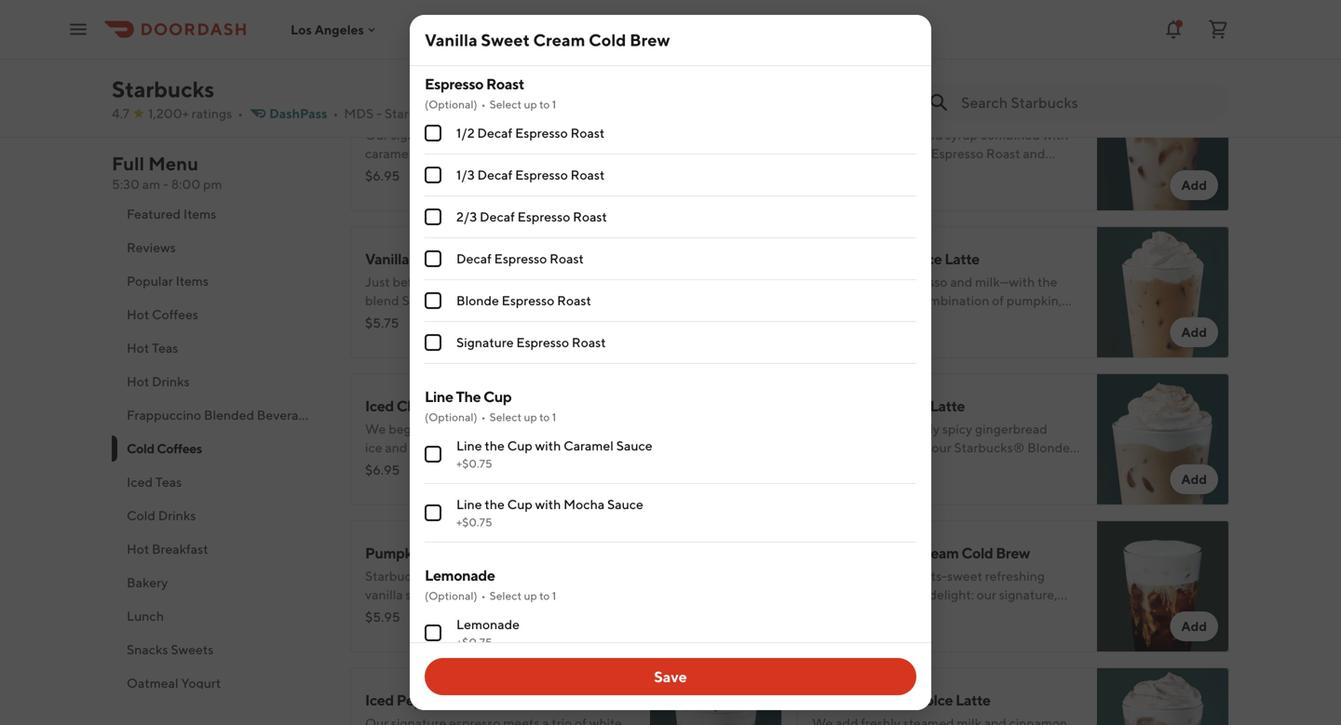 Task type: describe. For each thing, give the bounding box(es) containing it.
beverages
[[257, 407, 319, 423]]

caramel for salted
[[857, 544, 912, 562]]

hot teas
[[127, 340, 178, 356]]

Blonde Espresso Roast checkbox
[[425, 292, 441, 309]]

espresso inside espresso roast (optional) • select up to 1
[[425, 75, 484, 93]]

cookie-
[[849, 127, 894, 142]]

hot coffees
[[127, 307, 198, 322]]

roast down 2/3 decaf espresso roast
[[550, 251, 584, 266]]

reviews
[[127, 240, 176, 255]]

decaf espresso roast
[[456, 251, 584, 266]]

line for line the cup with mocha sauce
[[456, 497, 482, 512]]

oatmeal yogurt
[[127, 676, 221, 691]]

1 caramel from the top
[[365, 146, 412, 161]]

cup for line the cup with caramel sauce
[[507, 438, 533, 454]]

decaf for 1/2
[[477, 125, 513, 141]]

reviews button
[[112, 231, 328, 265]]

hot coffees button
[[112, 298, 328, 332]]

select inside line the cup (optional) • select up to 1
[[490, 411, 522, 424]]

lemonade group
[[425, 565, 916, 663]]

cup for line the cup
[[483, 388, 512, 406]]

1/3 Decaf Espresso Roast checkbox
[[425, 167, 441, 183]]

lemonade +$0.75
[[456, 617, 520, 649]]

latte inside iced sugar cookie almondmilk latte sugar cookie-flavored syrup combined with starbucks® blonde espresso roast and almondmilk over ice, topped with red and green sprinkles.
[[1017, 103, 1052, 121]]

8:00
[[171, 176, 200, 192]]

cold drinks
[[127, 508, 196, 523]]

malt
[[489, 12, 516, 27]]

up inside lemonade (optional) • select up to 1
[[524, 590, 537, 603]]

iced caffè latte image
[[650, 0, 782, 64]]

roast down more
[[573, 209, 607, 224]]

with left red on the top
[[982, 164, 1007, 180]]

add button for iced pumpkin spice latte
[[1170, 318, 1218, 347]]

1 vertical spatial starbucks
[[385, 106, 444, 121]]

iced peppermint white chocolate mocha image
[[650, 668, 782, 726]]

white
[[478, 692, 519, 709]]

decaf right the decaf espresso roast checkbox
[[456, 251, 492, 266]]

featured items button
[[112, 197, 328, 231]]

iced for iced cinnamon dolce latte
[[812, 692, 841, 709]]

cold coffees
[[127, 441, 202, 456]]

sweetened
[[503, 569, 568, 584]]

vanilla
[[365, 587, 403, 603]]

sweets
[[171, 642, 214, 658]]

iced gingerbread latte image
[[1097, 373, 1229, 506]]

cinnamon
[[844, 692, 912, 709]]

(optional) inside line the cup (optional) • select up to 1
[[425, 411, 477, 424]]

1 horizontal spatial -
[[376, 106, 382, 121]]

hot drinks button
[[112, 365, 328, 399]]

even
[[556, 164, 585, 180]]

los angeles button
[[291, 22, 379, 37]]

cold inside dialog
[[589, 30, 626, 50]]

notification bell image
[[1162, 18, 1185, 41]]

teas for hot teas
[[152, 340, 178, 356]]

mi
[[483, 106, 497, 121]]

pumpkin cream cold brew starbucks® cold brew sweetened with vanilla syrup and topped with pumpkin cream cold foam and a dusting of pumpkin-spice topping.
[[365, 544, 631, 640]]

Item Search search field
[[961, 92, 1215, 113]]

espresso down finished
[[515, 167, 568, 183]]

espresso up finished
[[515, 125, 568, 141]]

iced for iced chestnut praline latte
[[365, 397, 394, 415]]

peppermint
[[397, 692, 475, 709]]

• inside line the cup (optional) • select up to 1
[[481, 411, 486, 424]]

our
[[365, 127, 389, 142]]

line for line the cup
[[425, 388, 453, 406]]

hot breakfast
[[127, 542, 208, 557]]

espresso inside iced sugar cookie almondmilk latte sugar cookie-flavored syrup combined with starbucks® blonde espresso roast and almondmilk over ice, topped with red and green sprinkles.
[[931, 146, 984, 161]]

1,200+
[[148, 106, 189, 121]]

topping.
[[365, 624, 414, 640]]

hot for hot drinks
[[127, 374, 149, 389]]

more
[[588, 164, 619, 180]]

over
[[884, 164, 910, 180]]

add for iced pumpkin spice latte
[[1181, 325, 1207, 340]]

0 items, open order cart image
[[1207, 18, 1229, 41]]

a for cream
[[451, 606, 458, 621]]

cold inside button
[[127, 508, 155, 523]]

1 vertical spatial vanilla
[[365, 250, 409, 268]]

bakery
[[127, 575, 168, 590]]

dashpass
[[269, 106, 327, 121]]

caramel inside line the cup with caramel sauce +$0.75
[[564, 438, 614, 454]]

$6.95 for iced chestnut praline latte
[[365, 462, 400, 478]]

add button for salted caramel cream cold brew
[[1170, 612, 1218, 642]]

+$0.75 for line the cup with mocha sauce
[[456, 516, 492, 529]]

with right combined at the top of page
[[1043, 127, 1069, 142]]

line the cup with caramel sauce +$0.75
[[456, 438, 653, 470]]

signature
[[456, 335, 514, 350]]

add button for iced chestnut praline latte
[[723, 465, 771, 495]]

dusting
[[460, 606, 505, 621]]

chocolate malt powder +$0.60
[[425, 12, 565, 44]]

roast up signature espresso roast
[[557, 293, 591, 308]]

topping
[[493, 164, 539, 180]]

drinks for hot drinks
[[152, 374, 190, 389]]

• right ratings
[[238, 106, 243, 121]]

cold
[[365, 606, 391, 621]]

0 horizontal spatial starbucks
[[112, 76, 214, 102]]

oatmeal
[[127, 676, 178, 691]]

starbucks® inside iced sugar cookie almondmilk latte sugar cookie-flavored syrup combined with starbucks® blonde espresso roast and almondmilk over ice, topped with red and green sprinkles.
[[812, 146, 883, 161]]

popular items button
[[112, 265, 328, 298]]

iced sugar cookie almondmilk latte image
[[1097, 79, 1229, 211]]

sprinkles.
[[849, 183, 904, 198]]

espresso roast (optional) • select up to 1
[[425, 75, 556, 111]]

finished
[[492, 146, 539, 161]]

sauce
[[455, 146, 490, 161]]

+$0.60
[[425, 31, 462, 44]]

cream inside iced caramel brulée latte our signature espresso, milk, ice and rich caramel brulée sauce finished with whipped cream and a supreme topping of even more caramel brulée bits.
[[365, 164, 402, 180]]

coffees for cold coffees
[[157, 441, 202, 456]]

hot for hot coffees
[[127, 307, 149, 322]]

blonde inside espresso roast group
[[456, 293, 499, 308]]

featured
[[127, 206, 181, 222]]

select inside espresso roast (optional) • select up to 1
[[490, 98, 522, 111]]

roast up "whipped"
[[571, 125, 605, 141]]

decaf for 1/3
[[477, 167, 513, 183]]

the
[[456, 388, 481, 406]]

with inside iced caramel brulée latte our signature espresso, milk, ice and rich caramel brulée sauce finished with whipped cream and a supreme topping of even more caramel brulée bits.
[[542, 146, 568, 161]]

line the cup with mocha sauce +$0.75
[[456, 497, 643, 529]]

roast down "whipped"
[[571, 167, 605, 183]]

vanilla sweet cream cold brew image
[[650, 226, 782, 359]]

iced cinnamon dolce latte
[[812, 692, 991, 709]]

1 vertical spatial vanilla sweet cream cold brew
[[365, 250, 571, 268]]

1,200+ ratings •
[[148, 106, 243, 121]]

$6.95 for iced caramel brulée latte
[[365, 168, 400, 183]]

signature espresso roast
[[456, 335, 606, 350]]

hot for hot breakfast
[[127, 542, 149, 557]]

and right red on the top
[[1032, 164, 1055, 180]]

hot teas button
[[112, 332, 328, 365]]

frappuccino blended beverages button
[[112, 399, 328, 432]]

ice
[[537, 127, 554, 142]]

snacks sweets
[[127, 642, 214, 658]]

to inside lemonade (optional) • select up to 1
[[539, 590, 550, 603]]

hot breakfast button
[[112, 533, 328, 566]]

pumpkin-
[[522, 606, 580, 621]]

blonde inside iced sugar cookie almondmilk latte sugar cookie-flavored syrup combined with starbucks® blonde espresso roast and almondmilk over ice, topped with red and green sprinkles.
[[885, 146, 928, 161]]

pumpkin
[[540, 587, 592, 603]]

iced teas
[[127, 475, 182, 490]]

and up dusting
[[441, 587, 463, 603]]

• inside lemonade (optional) • select up to 1
[[481, 590, 486, 603]]

iced pumpkin spice latte
[[812, 250, 980, 268]]

red
[[1010, 164, 1030, 180]]

and up red on the top
[[1023, 146, 1045, 161]]

lunch button
[[112, 600, 328, 633]]

cold drinks button
[[112, 499, 328, 533]]

espresso,
[[449, 127, 504, 142]]

cream inside pumpkin cream cold brew starbucks® cold brew sweetened with vanilla syrup and topped with pumpkin cream cold foam and a dusting of pumpkin-spice topping.
[[427, 544, 471, 562]]

signature
[[391, 127, 446, 142]]

iced for iced teas
[[127, 475, 153, 490]]

espresso roast group
[[425, 74, 916, 364]]

dolce
[[915, 692, 953, 709]]

iced sugar cookie almondmilk latte sugar cookie-flavored syrup combined with starbucks® blonde espresso roast and almondmilk over ice, topped with red and green sprinkles.
[[812, 103, 1069, 198]]

of inside pumpkin cream cold brew starbucks® cold brew sweetened with vanilla syrup and topped with pumpkin cream cold foam and a dusting of pumpkin-spice topping.
[[508, 606, 520, 621]]

iced teas button
[[112, 466, 328, 499]]

with down sweetened
[[511, 587, 537, 603]]

add for iced sugar cookie almondmilk latte
[[1181, 177, 1207, 193]]

4.7
[[112, 106, 130, 121]]

brulée
[[455, 103, 498, 121]]

cream inside pumpkin cream cold brew starbucks® cold brew sweetened with vanilla syrup and topped with pumpkin cream cold foam and a dusting of pumpkin-spice topping.
[[595, 587, 631, 603]]

cup for line the cup with mocha sauce
[[507, 497, 533, 512]]

iced caffè americano image
[[1097, 0, 1229, 64]]

bakery button
[[112, 566, 328, 600]]

roast inside iced sugar cookie almondmilk latte sugar cookie-flavored syrup combined with starbucks® blonde espresso roast and almondmilk over ice, topped with red and green sprinkles.
[[986, 146, 1020, 161]]

espresso down 'blonde espresso roast' on the left
[[516, 335, 569, 350]]

dashpass •
[[269, 106, 338, 121]]

latte for iced pumpkin spice latte
[[945, 250, 980, 268]]

0 vertical spatial sugar
[[844, 103, 882, 121]]

with inside line the cup with caramel sauce +$0.75
[[535, 438, 561, 454]]

line the cup (optional) • select up to 1
[[425, 388, 556, 424]]

chocolate inside chocolate malt powder +$0.60
[[425, 12, 486, 27]]

cookie
[[884, 103, 931, 121]]

almondmilk
[[934, 103, 1014, 121]]



Task type: locate. For each thing, give the bounding box(es) containing it.
a inside pumpkin cream cold brew starbucks® cold brew sweetened with vanilla syrup and topped with pumpkin cream cold foam and a dusting of pumpkin-spice topping.
[[451, 606, 458, 621]]

starbucks up '1,200+'
[[112, 76, 214, 102]]

+$0.75 inside line the cup with mocha sauce +$0.75
[[456, 516, 492, 529]]

combined
[[981, 127, 1040, 142]]

a
[[429, 164, 436, 180], [451, 606, 458, 621]]

with up pumpkin
[[571, 569, 597, 584]]

roast up mi
[[486, 75, 524, 93]]

1 vertical spatial of
[[508, 606, 520, 621]]

iced gingerbread latte
[[812, 397, 965, 415]]

decaf down mi
[[477, 125, 513, 141]]

menu
[[148, 153, 198, 175]]

to up ice
[[539, 98, 550, 111]]

of inside iced caramel brulée latte our signature espresso, milk, ice and rich caramel brulée sauce finished with whipped cream and a supreme topping of even more caramel brulée bits.
[[542, 164, 554, 180]]

0 vertical spatial items
[[183, 206, 216, 222]]

latte right "spice"
[[945, 250, 980, 268]]

iced for iced caramel brulée latte our signature espresso, milk, ice and rich caramel brulée sauce finished with whipped cream and a supreme topping of even more caramel brulée bits.
[[365, 103, 394, 121]]

1 horizontal spatial a
[[451, 606, 458, 621]]

cup inside line the cup (optional) • select up to 1
[[483, 388, 512, 406]]

0 vertical spatial chocolate
[[425, 12, 486, 27]]

2 to from the top
[[539, 411, 550, 424]]

items for featured items
[[183, 206, 216, 222]]

sugar up cookie-
[[844, 103, 882, 121]]

sauce for line the cup with caramel sauce
[[616, 438, 653, 454]]

syrup inside iced sugar cookie almondmilk latte sugar cookie-flavored syrup combined with starbucks® blonde espresso roast and almondmilk over ice, topped with red and green sprinkles.
[[946, 127, 978, 142]]

2 vertical spatial up
[[524, 590, 537, 603]]

teas for iced teas
[[155, 475, 182, 490]]

caramel right salted
[[857, 544, 912, 562]]

2 caramel from the top
[[365, 183, 412, 198]]

2 vertical spatial $6.95
[[365, 462, 400, 478]]

open menu image
[[67, 18, 89, 41]]

add
[[1181, 30, 1207, 46], [1181, 177, 1207, 193], [1181, 325, 1207, 340], [734, 472, 760, 487], [1181, 472, 1207, 487], [1181, 619, 1207, 634]]

1 vertical spatial sugar
[[812, 127, 846, 142]]

roast down 'blonde espresso roast' on the left
[[572, 335, 606, 350]]

decaf right 1/3
[[477, 167, 513, 183]]

0 vertical spatial starbucks®
[[812, 146, 883, 161]]

iced caramel brulée latte image
[[650, 79, 782, 211]]

2 vertical spatial +$0.75
[[456, 636, 492, 649]]

iced inside iced sugar cookie almondmilk latte sugar cookie-flavored syrup combined with starbucks® blonde espresso roast and almondmilk over ice, topped with red and green sprinkles.
[[812, 103, 841, 121]]

Decaf Espresso Roast checkbox
[[425, 251, 441, 267]]

drinks up "breakfast" on the bottom left of page
[[158, 508, 196, 523]]

1 vertical spatial select
[[490, 411, 522, 424]]

latte for iced cinnamon dolce latte
[[956, 692, 991, 709]]

0 vertical spatial -
[[376, 106, 382, 121]]

teas down cold coffees
[[155, 475, 182, 490]]

1 vertical spatial cup
[[507, 438, 533, 454]]

topped right ice,
[[936, 164, 979, 180]]

salted
[[812, 544, 854, 562]]

latte up combined at the top of page
[[1017, 103, 1052, 121]]

None checkbox
[[425, 446, 441, 463], [425, 505, 441, 522], [425, 625, 441, 642], [425, 446, 441, 463], [425, 505, 441, 522], [425, 625, 441, 642]]

0 vertical spatial syrup
[[946, 127, 978, 142]]

0 vertical spatial up
[[524, 98, 537, 111]]

lemonade (optional) • select up to 1
[[425, 567, 556, 603]]

select up milk,
[[490, 98, 522, 111]]

of right dusting
[[508, 606, 520, 621]]

+$0.75 up lemonade (optional) • select up to 1
[[456, 516, 492, 529]]

1/2 Decaf Espresso Roast checkbox
[[425, 125, 441, 142]]

1 vertical spatial lemonade
[[456, 617, 520, 632]]

flavored
[[894, 127, 943, 142]]

0 horizontal spatial topped
[[466, 587, 509, 603]]

1 horizontal spatial of
[[542, 164, 554, 180]]

salted caramel cream cold brew
[[812, 544, 1030, 562]]

0 vertical spatial drinks
[[152, 374, 190, 389]]

syrup down almondmilk on the top of page
[[946, 127, 978, 142]]

to up line the cup with caramel sauce +$0.75
[[539, 411, 550, 424]]

0 horizontal spatial syrup
[[406, 587, 438, 603]]

with
[[1043, 127, 1069, 142], [542, 146, 568, 161], [982, 164, 1007, 180], [535, 438, 561, 454], [535, 497, 561, 512], [571, 569, 597, 584], [511, 587, 537, 603]]

sweet inside dialog
[[481, 30, 530, 50]]

0 vertical spatial caramel
[[397, 103, 452, 121]]

- right am
[[163, 176, 169, 192]]

0 vertical spatial the
[[485, 438, 505, 454]]

starbucks® up vanilla in the bottom left of the page
[[365, 569, 436, 584]]

cup down line the cup (optional) • select up to 1
[[507, 438, 533, 454]]

the for line the cup with mocha sauce
[[485, 497, 505, 512]]

1 vertical spatial topped
[[466, 587, 509, 603]]

hot up hot drinks
[[127, 340, 149, 356]]

sauce inside line the cup with caramel sauce +$0.75
[[616, 438, 653, 454]]

caramel
[[365, 146, 412, 161], [365, 183, 412, 198]]

1 vertical spatial 1
[[552, 411, 556, 424]]

sauce for line the cup with mocha sauce
[[607, 497, 643, 512]]

0 vertical spatial line
[[425, 388, 453, 406]]

up up line the cup with caramel sauce +$0.75
[[524, 411, 537, 424]]

4 hot from the top
[[127, 542, 149, 557]]

2/3 decaf espresso roast
[[456, 209, 607, 224]]

popular items
[[127, 273, 209, 289]]

latte right gingerbread
[[930, 397, 965, 415]]

espresso up 1.5
[[425, 75, 484, 93]]

2 1 from the top
[[552, 411, 556, 424]]

1 vertical spatial chocolate
[[521, 692, 590, 709]]

0 vertical spatial +$0.75
[[456, 457, 492, 470]]

(optional) up '1/2'
[[425, 98, 477, 111]]

1 horizontal spatial starbucks
[[385, 106, 444, 121]]

+$0.75 for line the cup with caramel sauce
[[456, 457, 492, 470]]

iced down green
[[812, 250, 841, 268]]

• left mds
[[333, 106, 338, 121]]

iced pumpkin spice latte image
[[1097, 226, 1229, 359]]

up inside line the cup (optional) • select up to 1
[[524, 411, 537, 424]]

pumpkin cream cold brew image
[[650, 521, 782, 653]]

latte inside iced caramel brulée latte our signature espresso, milk, ice and rich caramel brulée sauce finished with whipped cream and a supreme topping of even more caramel brulée bits.
[[501, 103, 535, 121]]

0 horizontal spatial -
[[163, 176, 169, 192]]

espresso up ice,
[[931, 146, 984, 161]]

salted caramel cream cold brew image
[[1097, 521, 1229, 653]]

vanilla sweet cream cold brew down 2/3
[[365, 250, 571, 268]]

brew inside vanilla sweet cream cold brew dialog
[[630, 30, 670, 50]]

syrup inside pumpkin cream cold brew starbucks® cold brew sweetened with vanilla syrup and topped with pumpkin cream cold foam and a dusting of pumpkin-spice topping.
[[406, 587, 438, 603]]

pm
[[203, 176, 222, 192]]

the down line the cup with caramel sauce +$0.75
[[485, 497, 505, 512]]

0 vertical spatial sauce
[[616, 438, 653, 454]]

(optional) down the
[[425, 411, 477, 424]]

lemonade for lemonade (optional) • select up to 1
[[425, 567, 495, 584]]

3 hot from the top
[[127, 374, 149, 389]]

line up lemonade (optional) • select up to 1
[[456, 497, 482, 512]]

add button for iced gingerbread latte
[[1170, 465, 1218, 495]]

(optional) inside lemonade (optional) • select up to 1
[[425, 590, 477, 603]]

1 up ice
[[552, 98, 556, 111]]

iced for iced sugar cookie almondmilk latte sugar cookie-flavored syrup combined with starbucks® blonde espresso roast and almondmilk over ice, topped with red and green sprinkles.
[[812, 103, 841, 121]]

$6.95 down chestnut
[[365, 462, 400, 478]]

mocha
[[564, 497, 605, 512], [592, 692, 637, 709]]

1 vertical spatial brulée
[[415, 183, 453, 198]]

5:30
[[112, 176, 140, 192]]

starbucks up signature
[[385, 106, 444, 121]]

drinks up frappuccino
[[152, 374, 190, 389]]

0 vertical spatial $6.95
[[365, 168, 400, 183]]

hot inside "button"
[[127, 542, 149, 557]]

1 vertical spatial drinks
[[158, 508, 196, 523]]

2 horizontal spatial caramel
[[857, 544, 912, 562]]

1 vertical spatial sweet
[[412, 250, 453, 268]]

select inside lemonade (optional) • select up to 1
[[490, 590, 522, 603]]

3 +$0.75 from the top
[[456, 636, 492, 649]]

1 horizontal spatial topped
[[936, 164, 979, 180]]

los
[[291, 22, 312, 37]]

• right chestnut
[[481, 411, 486, 424]]

decaf right 2/3
[[480, 209, 515, 224]]

1 vertical spatial to
[[539, 411, 550, 424]]

mocha for with
[[564, 497, 605, 512]]

iced for iced peppermint white chocolate mocha
[[365, 692, 394, 709]]

line the cup group
[[425, 387, 916, 543]]

lemonade down lemonade (optional) • select up to 1
[[456, 617, 520, 632]]

0 vertical spatial cream
[[365, 164, 402, 180]]

latte for iced chestnut praline latte
[[510, 397, 545, 415]]

1 horizontal spatial cream
[[595, 587, 631, 603]]

mds
[[344, 106, 374, 121]]

caramel inside iced caramel brulée latte our signature espresso, milk, ice and rich caramel brulée sauce finished with whipped cream and a supreme topping of even more caramel brulée bits.
[[397, 103, 452, 121]]

iced peppermint white chocolate mocha
[[365, 692, 637, 709]]

with up line the cup with mocha sauce +$0.75
[[535, 438, 561, 454]]

roast
[[486, 75, 524, 93], [571, 125, 605, 141], [986, 146, 1020, 161], [571, 167, 605, 183], [573, 209, 607, 224], [550, 251, 584, 266], [557, 293, 591, 308], [572, 335, 606, 350]]

iced inside button
[[127, 475, 153, 490]]

topped inside iced sugar cookie almondmilk latte sugar cookie-flavored syrup combined with starbucks® blonde espresso roast and almondmilk over ice, topped with red and green sprinkles.
[[936, 164, 979, 180]]

1 vertical spatial sauce
[[607, 497, 643, 512]]

oatmeal yogurt button
[[112, 667, 328, 700]]

1 horizontal spatial sweet
[[481, 30, 530, 50]]

almondmilk
[[812, 164, 881, 180]]

cream up the spice
[[595, 587, 631, 603]]

with down ice
[[542, 146, 568, 161]]

a left dusting
[[451, 606, 458, 621]]

Signature Espresso Roast checkbox
[[425, 334, 441, 351]]

0 horizontal spatial cream
[[365, 164, 402, 180]]

1 vertical spatial coffees
[[157, 441, 202, 456]]

line
[[425, 388, 453, 406], [456, 438, 482, 454], [456, 497, 482, 512]]

1/2 decaf espresso roast
[[456, 125, 605, 141]]

the inside line the cup with mocha sauce +$0.75
[[485, 497, 505, 512]]

cup down line the cup with caramel sauce +$0.75
[[507, 497, 533, 512]]

decaf for 2/3
[[480, 209, 515, 224]]

lemonade for lemonade +$0.75
[[456, 617, 520, 632]]

lemonade up dusting
[[425, 567, 495, 584]]

snacks sweets button
[[112, 633, 328, 667]]

2/3 Decaf Espresso Roast checkbox
[[425, 209, 441, 225]]

iced for iced pumpkin spice latte
[[812, 250, 841, 268]]

save button
[[425, 658, 916, 696]]

select up line the cup with caramel sauce +$0.75
[[490, 411, 522, 424]]

0 vertical spatial to
[[539, 98, 550, 111]]

+$0.75 inside the lemonade +$0.75
[[456, 636, 492, 649]]

1/3 decaf espresso roast
[[456, 167, 605, 183]]

1 horizontal spatial chocolate
[[521, 692, 590, 709]]

vanilla inside dialog
[[425, 30, 478, 50]]

1 vertical spatial blonde
[[456, 293, 499, 308]]

and down signature
[[404, 164, 427, 180]]

0 vertical spatial pumpkin
[[844, 250, 903, 268]]

2 vertical spatial to
[[539, 590, 550, 603]]

0 vertical spatial brulée
[[415, 146, 453, 161]]

$6.95 for iced pumpkin spice latte
[[812, 315, 847, 331]]

• inside espresso roast (optional) • select up to 1
[[481, 98, 486, 111]]

1 to from the top
[[539, 98, 550, 111]]

coffees for hot coffees
[[152, 307, 198, 322]]

cup inside line the cup with mocha sauce +$0.75
[[507, 497, 533, 512]]

the down line the cup (optional) • select up to 1
[[485, 438, 505, 454]]

1 inside line the cup (optional) • select up to 1
[[552, 411, 556, 424]]

3 up from the top
[[524, 590, 537, 603]]

green
[[812, 183, 846, 198]]

coffees inside button
[[152, 307, 198, 322]]

starbucks® inside pumpkin cream cold brew starbucks® cold brew sweetened with vanilla syrup and topped with pumpkin cream cold foam and a dusting of pumpkin-spice topping.
[[365, 569, 436, 584]]

the inside line the cup with caramel sauce +$0.75
[[485, 438, 505, 454]]

the
[[485, 438, 505, 454], [485, 497, 505, 512]]

+$0.75 inside line the cup with caramel sauce +$0.75
[[456, 457, 492, 470]]

line down iced chestnut praline latte
[[456, 438, 482, 454]]

sauce inside line the cup with mocha sauce +$0.75
[[607, 497, 643, 512]]

iced chestnut praline latte image
[[650, 373, 782, 506]]

blended
[[204, 407, 254, 423]]

0 vertical spatial sweet
[[481, 30, 530, 50]]

powder
[[519, 12, 565, 27]]

rich
[[582, 127, 604, 142]]

2 vertical spatial line
[[456, 497, 482, 512]]

praline
[[461, 397, 507, 415]]

to inside espresso roast (optional) • select up to 1
[[539, 98, 550, 111]]

starbucks® up almondmilk on the right of the page
[[812, 146, 883, 161]]

gingerbread
[[844, 397, 927, 415]]

1 vertical spatial pumpkin
[[365, 544, 425, 562]]

2 select from the top
[[490, 411, 522, 424]]

vanilla sweet cream cold brew inside vanilla sweet cream cold brew dialog
[[425, 30, 670, 50]]

items down the pm
[[183, 206, 216, 222]]

ratings
[[192, 106, 232, 121]]

1 vertical spatial items
[[176, 273, 209, 289]]

1 horizontal spatial starbucks®
[[812, 146, 883, 161]]

line inside line the cup (optional) • select up to 1
[[425, 388, 453, 406]]

cup right the
[[483, 388, 512, 406]]

0 vertical spatial starbucks
[[112, 76, 214, 102]]

2 brulée from the top
[[415, 183, 453, 198]]

items
[[183, 206, 216, 222], [176, 273, 209, 289]]

mocha inside line the cup with mocha sauce +$0.75
[[564, 497, 605, 512]]

syrup
[[946, 127, 978, 142], [406, 587, 438, 603]]

hot up bakery
[[127, 542, 149, 557]]

2 up from the top
[[524, 411, 537, 424]]

espresso
[[425, 75, 484, 93], [515, 125, 568, 141], [931, 146, 984, 161], [515, 167, 568, 183], [518, 209, 570, 224], [494, 251, 547, 266], [502, 293, 554, 308], [516, 335, 569, 350]]

0 horizontal spatial pumpkin
[[365, 544, 425, 562]]

chocolate up +$0.60
[[425, 12, 486, 27]]

0 vertical spatial coffees
[[152, 307, 198, 322]]

iced inside iced caramel brulée latte our signature espresso, milk, ice and rich caramel brulée sauce finished with whipped cream and a supreme topping of even more caramel brulée bits.
[[365, 103, 394, 121]]

1 vertical spatial cream
[[595, 587, 631, 603]]

mds - starbucks • 1.5 mi
[[344, 106, 497, 121]]

iced left peppermint
[[365, 692, 394, 709]]

lemonade
[[425, 567, 495, 584], [456, 617, 520, 632]]

brew
[[630, 30, 670, 50], [537, 250, 571, 268], [508, 544, 542, 562], [996, 544, 1030, 562], [470, 569, 501, 584]]

add for iced gingerbread latte
[[1181, 472, 1207, 487]]

lemonade inside lemonade (optional) • select up to 1
[[425, 567, 495, 584]]

caramel up 1/2 decaf espresso roast checkbox
[[397, 103, 452, 121]]

items right popular
[[176, 273, 209, 289]]

with down line the cup with caramel sauce +$0.75
[[535, 497, 561, 512]]

1 brulée from the top
[[415, 146, 453, 161]]

1 select from the top
[[490, 98, 522, 111]]

brulée
[[415, 146, 453, 161], [415, 183, 453, 198]]

3 to from the top
[[539, 590, 550, 603]]

hot down popular
[[127, 307, 149, 322]]

add button for iced sugar cookie almondmilk latte
[[1170, 170, 1218, 200]]

1.5
[[464, 106, 480, 121]]

cream inside dialog
[[533, 30, 585, 50]]

+$0.75
[[456, 457, 492, 470], [456, 516, 492, 529], [456, 636, 492, 649]]

1/3
[[456, 167, 475, 183]]

pumpkin inside pumpkin cream cold brew starbucks® cold brew sweetened with vanilla syrup and topped with pumpkin cream cold foam and a dusting of pumpkin-spice topping.
[[365, 544, 425, 562]]

$5.95
[[365, 610, 400, 625]]

to inside line the cup (optional) • select up to 1
[[539, 411, 550, 424]]

roast inside espresso roast (optional) • select up to 1
[[486, 75, 524, 93]]

1 horizontal spatial vanilla
[[425, 30, 478, 50]]

blonde up over
[[885, 146, 928, 161]]

line inside line the cup with mocha sauce +$0.75
[[456, 497, 482, 512]]

up inside espresso roast (optional) • select up to 1
[[524, 98, 537, 111]]

1 hot from the top
[[127, 307, 149, 322]]

syrup up foam
[[406, 587, 438, 603]]

1 up pumpkin-
[[552, 590, 556, 603]]

caramel up line the cup with mocha sauce +$0.75
[[564, 438, 614, 454]]

blonde espresso roast
[[456, 293, 591, 308]]

2 the from the top
[[485, 497, 505, 512]]

sweet down malt
[[481, 30, 530, 50]]

1 vertical spatial $6.95
[[812, 315, 847, 331]]

save
[[654, 668, 687, 686]]

3 select from the top
[[490, 590, 522, 603]]

lunch
[[127, 609, 164, 624]]

and right foam
[[426, 606, 448, 621]]

1 vertical spatial syrup
[[406, 587, 438, 603]]

line for line the cup with caramel sauce
[[456, 438, 482, 454]]

0 vertical spatial vanilla sweet cream cold brew
[[425, 30, 670, 50]]

0 horizontal spatial a
[[429, 164, 436, 180]]

2 +$0.75 from the top
[[456, 516, 492, 529]]

0 horizontal spatial blonde
[[456, 293, 499, 308]]

2 vertical spatial select
[[490, 590, 522, 603]]

2 vertical spatial (optional)
[[425, 590, 477, 603]]

frappuccino
[[127, 407, 201, 423]]

0 vertical spatial a
[[429, 164, 436, 180]]

mocha for chocolate
[[592, 692, 637, 709]]

2 vertical spatial 1
[[552, 590, 556, 603]]

chocolate right white at the left of the page
[[521, 692, 590, 709]]

- inside 'full menu 5:30 am - 8:00 pm'
[[163, 176, 169, 192]]

0 vertical spatial cup
[[483, 388, 512, 406]]

teas inside hot teas button
[[152, 340, 178, 356]]

cream
[[365, 164, 402, 180], [595, 587, 631, 603]]

supreme
[[439, 164, 490, 180]]

1 horizontal spatial caramel
[[564, 438, 614, 454]]

line left the
[[425, 388, 453, 406]]

0 vertical spatial teas
[[152, 340, 178, 356]]

hot drinks
[[127, 374, 190, 389]]

1 inside lemonade (optional) • select up to 1
[[552, 590, 556, 603]]

iced for iced gingerbread latte
[[812, 397, 841, 415]]

and right ice
[[557, 127, 579, 142]]

0 horizontal spatial chocolate
[[425, 12, 486, 27]]

0 vertical spatial topped
[[936, 164, 979, 180]]

2 (optional) from the top
[[425, 411, 477, 424]]

1 vertical spatial teas
[[155, 475, 182, 490]]

1 (optional) from the top
[[425, 98, 477, 111]]

topped
[[936, 164, 979, 180], [466, 587, 509, 603]]

teas down hot coffees
[[152, 340, 178, 356]]

latte right 'praline'
[[510, 397, 545, 415]]

3 1 from the top
[[552, 590, 556, 603]]

add button
[[1170, 23, 1218, 53], [1170, 170, 1218, 200], [1170, 318, 1218, 347], [723, 465, 771, 495], [1170, 465, 1218, 495], [1170, 612, 1218, 642]]

ice,
[[913, 164, 933, 180]]

1 up line the cup with caramel sauce +$0.75
[[552, 411, 556, 424]]

caramel down "our"
[[365, 146, 412, 161]]

1 +$0.75 from the top
[[456, 457, 492, 470]]

1 vertical spatial +$0.75
[[456, 516, 492, 529]]

1 vertical spatial starbucks®
[[365, 569, 436, 584]]

0 vertical spatial lemonade
[[425, 567, 495, 584]]

sugar
[[844, 103, 882, 121], [812, 127, 846, 142]]

starbucks
[[112, 76, 214, 102], [385, 106, 444, 121]]

espresso up signature espresso roast
[[502, 293, 554, 308]]

add for iced chestnut praline latte
[[734, 472, 760, 487]]

iced left the cinnamon
[[812, 692, 841, 709]]

0 horizontal spatial vanilla
[[365, 250, 409, 268]]

breakfast
[[152, 542, 208, 557]]

2 vertical spatial cup
[[507, 497, 533, 512]]

teas inside iced teas button
[[155, 475, 182, 490]]

cream down "our"
[[365, 164, 402, 180]]

vanilla sweet cream cold brew
[[425, 30, 670, 50], [365, 250, 571, 268]]

1 inside espresso roast (optional) • select up to 1
[[552, 98, 556, 111]]

0 horizontal spatial starbucks®
[[365, 569, 436, 584]]

milk,
[[506, 127, 534, 142]]

cup inside line the cup with caramel sauce +$0.75
[[507, 438, 533, 454]]

0 vertical spatial mocha
[[564, 497, 605, 512]]

latte for iced caramel brulée latte our signature espresso, milk, ice and rich caramel brulée sauce finished with whipped cream and a supreme topping of even more caramel brulée bits.
[[501, 103, 535, 121]]

caramel for iced
[[397, 103, 452, 121]]

to up pumpkin-
[[539, 590, 550, 603]]

1/2
[[456, 125, 475, 141]]

decaf
[[477, 125, 513, 141], [477, 167, 513, 183], [480, 209, 515, 224], [456, 251, 492, 266]]

2 hot from the top
[[127, 340, 149, 356]]

0 horizontal spatial caramel
[[397, 103, 452, 121]]

2 vertical spatial caramel
[[857, 544, 912, 562]]

- right mds
[[376, 106, 382, 121]]

foam
[[393, 606, 423, 621]]

topped inside pumpkin cream cold brew starbucks® cold brew sweetened with vanilla syrup and topped with pumpkin cream cold foam and a dusting of pumpkin-spice topping.
[[466, 587, 509, 603]]

0 horizontal spatial sweet
[[412, 250, 453, 268]]

1 vertical spatial mocha
[[592, 692, 637, 709]]

iced caramel brulée latte our signature espresso, milk, ice and rich caramel brulée sauce finished with whipped cream and a supreme topping of even more caramel brulée bits.
[[365, 103, 622, 198]]

with inside line the cup with mocha sauce +$0.75
[[535, 497, 561, 512]]

up down sweetened
[[524, 590, 537, 603]]

mocha down the spice
[[592, 692, 637, 709]]

1 vertical spatial caramel
[[365, 183, 412, 198]]

0 vertical spatial vanilla
[[425, 30, 478, 50]]

1 1 from the top
[[552, 98, 556, 111]]

(optional) inside espresso roast (optional) • select up to 1
[[425, 98, 477, 111]]

1 the from the top
[[485, 438, 505, 454]]

hot for hot teas
[[127, 340, 149, 356]]

1 up from the top
[[524, 98, 537, 111]]

a inside iced caramel brulée latte our signature espresso, milk, ice and rich caramel brulée sauce finished with whipped cream and a supreme topping of even more caramel brulée bits.
[[429, 164, 436, 180]]

the for line the cup with caramel sauce
[[485, 438, 505, 454]]

blonde up signature
[[456, 293, 499, 308]]

• right 1.5
[[481, 98, 486, 111]]

roast down combined at the top of page
[[986, 146, 1020, 161]]

spice
[[580, 606, 611, 621]]

line inside line the cup with caramel sauce +$0.75
[[456, 438, 482, 454]]

•
[[481, 98, 486, 111], [238, 106, 243, 121], [333, 106, 338, 121], [451, 106, 456, 121], [481, 411, 486, 424], [481, 590, 486, 603]]

vanilla sweet cream cold brew dialog
[[410, 0, 931, 711]]

los angeles
[[291, 22, 364, 37]]

espresso down 1/3 decaf espresso roast on the left
[[518, 209, 570, 224]]

a for caramel
[[429, 164, 436, 180]]

iced left gingerbread
[[812, 397, 841, 415]]

to
[[539, 98, 550, 111], [539, 411, 550, 424], [539, 590, 550, 603]]

1 vertical spatial (optional)
[[425, 411, 477, 424]]

items for popular items
[[176, 273, 209, 289]]

latte right dolce
[[956, 692, 991, 709]]

brulée down 1/2 decaf espresso roast checkbox
[[415, 146, 453, 161]]

iced cinnamon dolce latte image
[[1097, 668, 1229, 726]]

• left 1.5
[[451, 106, 456, 121]]

1 horizontal spatial syrup
[[946, 127, 978, 142]]

0 vertical spatial of
[[542, 164, 554, 180]]

1 vertical spatial caramel
[[564, 438, 614, 454]]

1 horizontal spatial pumpkin
[[844, 250, 903, 268]]

1 vertical spatial a
[[451, 606, 458, 621]]

sweet
[[481, 30, 530, 50], [412, 250, 453, 268]]

full menu 5:30 am - 8:00 pm
[[112, 153, 222, 192]]

drinks for cold drinks
[[158, 508, 196, 523]]

0 vertical spatial select
[[490, 98, 522, 111]]

featured items
[[127, 206, 216, 222]]

iced left chestnut
[[365, 397, 394, 415]]

1 vertical spatial up
[[524, 411, 537, 424]]

espresso up 'blonde espresso roast' on the left
[[494, 251, 547, 266]]

3 (optional) from the top
[[425, 590, 477, 603]]

add for salted caramel cream cold brew
[[1181, 619, 1207, 634]]



Task type: vqa. For each thing, say whether or not it's contained in the screenshot.
"cream" in ICED CARAMEL BRULÉE LATTE OUR SIGNATURE ESPRESSO, MILK, ICE AND RICH CARAMEL BRULÉE SAUCE FINISHED WITH WHIPPED CREAM AND A SUPREME TOPPING OF EVEN MORE CARAMEL BRULÉE BITS.
yes



